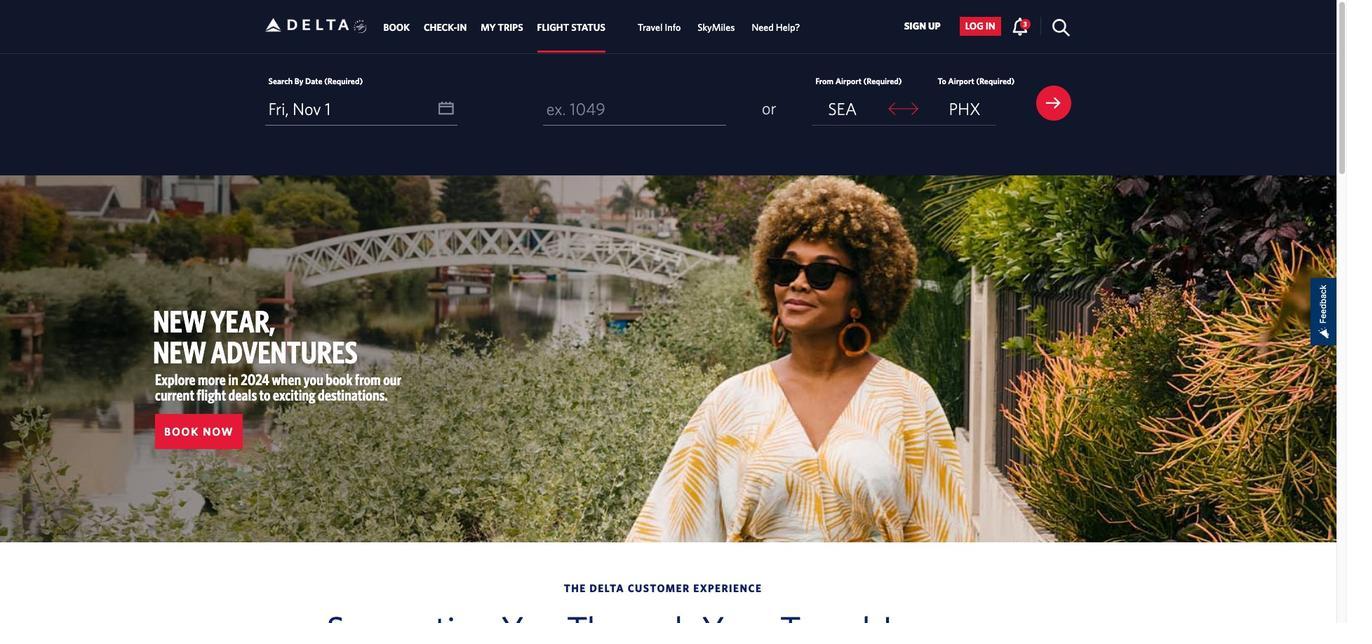 Task type: vqa. For each thing, say whether or not it's contained in the screenshot.
the middle This link opens another site in a new window that may not follow the same accessibility policies as Delta Air Lines. image
no



Task type: describe. For each thing, give the bounding box(es) containing it.
help?
[[776, 22, 800, 33]]

exciting
[[273, 386, 316, 404]]

travel
[[638, 22, 663, 33]]

my trips
[[481, 22, 523, 33]]

book for book now
[[164, 425, 199, 438]]

you
[[304, 371, 324, 388]]

sea link
[[812, 93, 873, 125]]

adventures
[[211, 334, 358, 370]]

log in
[[966, 21, 996, 32]]

current
[[155, 386, 194, 404]]

when
[[272, 371, 301, 388]]

my trips link
[[481, 15, 523, 40]]

fri, nov 1
[[268, 99, 331, 118]]

to
[[259, 386, 271, 404]]

flight status
[[537, 22, 606, 33]]

search
[[268, 76, 293, 85]]

info
[[665, 22, 681, 33]]

by
[[295, 76, 303, 85]]

now
[[203, 425, 234, 438]]

the
[[564, 583, 587, 595]]

(required) for phx
[[977, 76, 1015, 85]]

book now link
[[155, 414, 243, 449]]

in inside explore more in 2024 when you book from our current flight deals to exciting destinations.
[[228, 371, 239, 388]]

our
[[383, 371, 402, 388]]

from
[[816, 76, 834, 85]]

sea
[[828, 99, 857, 118]]

or
[[762, 98, 777, 118]]

1 (required) from the left
[[324, 76, 363, 85]]

airport for sea
[[836, 76, 862, 85]]

date
[[305, 76, 323, 85]]

2024
[[241, 371, 270, 388]]

skymiles link
[[698, 15, 735, 40]]

sign
[[905, 21, 927, 32]]

3 link
[[1012, 17, 1031, 35]]

sign up link
[[899, 17, 947, 36]]

phx
[[949, 99, 981, 118]]

airport for phx
[[949, 76, 975, 85]]

new year, new adventures
[[153, 303, 358, 370]]

phx link
[[935, 93, 996, 125]]

more
[[198, 371, 226, 388]]

check-in
[[424, 22, 467, 33]]

year,
[[211, 303, 275, 339]]

delta air lines image
[[265, 3, 349, 47]]

1 new from the top
[[153, 303, 206, 339]]

from airport (required)
[[816, 76, 902, 85]]



Task type: locate. For each thing, give the bounding box(es) containing it.
flight
[[197, 386, 226, 404]]

(required) right date
[[324, 76, 363, 85]]

book
[[326, 371, 353, 388]]

my
[[481, 22, 496, 33]]

airport
[[836, 76, 862, 85], [949, 76, 975, 85]]

1
[[325, 99, 331, 118]]

book left now
[[164, 425, 199, 438]]

book right skyteam image at the top of the page
[[384, 22, 410, 33]]

3 (required) from the left
[[977, 76, 1015, 85]]

(required) up phx link
[[977, 76, 1015, 85]]

fri, nov 1 button
[[265, 93, 458, 125]]

book inside tab list
[[384, 22, 410, 33]]

(required)
[[324, 76, 363, 85], [864, 76, 902, 85], [977, 76, 1015, 85]]

2 airport from the left
[[949, 76, 975, 85]]

sign up
[[905, 21, 941, 32]]

up
[[929, 21, 941, 32]]

skymiles
[[698, 22, 735, 33]]

explore more in 2024 when you book from our current flight deals to exciting destinations.
[[155, 371, 402, 404]]

tab list containing book
[[377, 0, 809, 53]]

flight
[[537, 22, 569, 33]]

in right more
[[228, 371, 239, 388]]

ex. 1049 number field
[[543, 93, 727, 126]]

customer
[[628, 583, 690, 595]]

0 vertical spatial book
[[384, 22, 410, 33]]

in right 'log'
[[986, 21, 996, 32]]

0 horizontal spatial airport
[[836, 76, 862, 85]]

book link
[[384, 15, 410, 40]]

need help? link
[[752, 15, 800, 40]]

2 horizontal spatial (required)
[[977, 76, 1015, 85]]

need help?
[[752, 22, 800, 33]]

1 horizontal spatial in
[[986, 21, 996, 32]]

book for book
[[384, 22, 410, 33]]

fri,
[[268, 99, 289, 118]]

new
[[153, 303, 206, 339], [153, 334, 206, 370]]

0 horizontal spatial (required)
[[324, 76, 363, 85]]

destinations.
[[318, 386, 388, 404]]

to
[[938, 76, 947, 85]]

airport right the to
[[949, 76, 975, 85]]

travel info link
[[638, 15, 681, 40]]

book now
[[164, 425, 234, 438]]

0 horizontal spatial in
[[228, 371, 239, 388]]

Search By Date (Required) text field
[[265, 93, 458, 126]]

in
[[457, 22, 467, 33]]

in
[[986, 21, 996, 32], [228, 371, 239, 388]]

explore more in 2024 when you book from our current flight deals to exciting destinations. link
[[155, 371, 402, 404]]

deals
[[229, 386, 257, 404]]

skyteam image
[[354, 5, 367, 49]]

to airport (required)
[[938, 76, 1015, 85]]

the delta customer experience
[[564, 583, 763, 595]]

delta
[[590, 583, 625, 595]]

1 vertical spatial in
[[228, 371, 239, 388]]

(required) up sea link
[[864, 76, 902, 85]]

status
[[572, 22, 606, 33]]

experience
[[694, 583, 763, 595]]

2 (required) from the left
[[864, 76, 902, 85]]

check-
[[424, 22, 457, 33]]

check-in link
[[424, 15, 467, 40]]

0 vertical spatial in
[[986, 21, 996, 32]]

(required) for sea
[[864, 76, 902, 85]]

1 horizontal spatial (required)
[[864, 76, 902, 85]]

1 vertical spatial book
[[164, 425, 199, 438]]

tab list
[[377, 0, 809, 53]]

1 horizontal spatial airport
[[949, 76, 975, 85]]

0 horizontal spatial book
[[164, 425, 199, 438]]

1 horizontal spatial book
[[384, 22, 410, 33]]

nov
[[293, 99, 321, 118]]

1 airport from the left
[[836, 76, 862, 85]]

travel info
[[638, 22, 681, 33]]

trips
[[498, 22, 523, 33]]

flight status link
[[537, 15, 606, 40]]

2 new from the top
[[153, 334, 206, 370]]

need
[[752, 22, 774, 33]]

search by date (required)
[[268, 76, 363, 85]]

airport right from
[[836, 76, 862, 85]]

book
[[384, 22, 410, 33], [164, 425, 199, 438]]

3
[[1024, 20, 1028, 28]]

explore
[[155, 371, 196, 388]]

from
[[355, 371, 381, 388]]

in inside button
[[986, 21, 996, 32]]

log in button
[[960, 17, 1001, 36]]

log
[[966, 21, 984, 32]]



